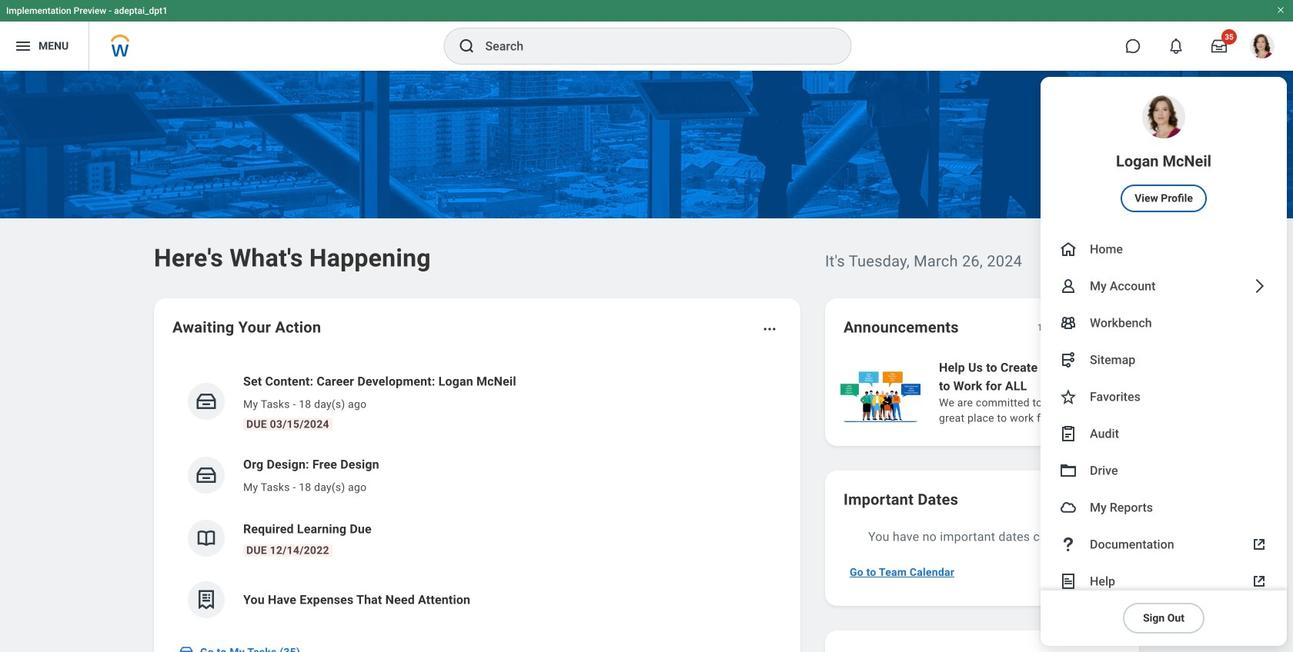Task type: vqa. For each thing, say whether or not it's contained in the screenshot.
action bar region
no



Task type: locate. For each thing, give the bounding box(es) containing it.
3 menu item from the top
[[1041, 268, 1288, 305]]

8 menu item from the top
[[1041, 453, 1288, 490]]

inbox large image
[[1212, 39, 1227, 54]]

status
[[1038, 322, 1063, 334]]

1 menu item from the top
[[1041, 77, 1288, 231]]

chevron right small image
[[1101, 320, 1117, 336]]

logan mcneil image
[[1251, 34, 1275, 59]]

main content
[[0, 71, 1294, 653]]

chevron right image
[[1251, 277, 1269, 296]]

ext link image
[[1251, 536, 1269, 554]]

banner
[[0, 0, 1294, 647]]

question image
[[1060, 536, 1078, 554]]

9 menu item from the top
[[1041, 490, 1288, 527]]

menu
[[1041, 77, 1288, 647]]

endpoints image
[[1060, 351, 1078, 370]]

home image
[[1060, 240, 1078, 259]]

inbox image
[[195, 390, 218, 414], [195, 464, 218, 487], [179, 645, 194, 653]]

paste image
[[1060, 425, 1078, 444]]

menu item
[[1041, 77, 1288, 231], [1041, 231, 1288, 268], [1041, 268, 1288, 305], [1041, 305, 1288, 342], [1041, 342, 1288, 379], [1041, 379, 1288, 416], [1041, 416, 1288, 453], [1041, 453, 1288, 490], [1041, 490, 1288, 527], [1041, 527, 1288, 564], [1041, 564, 1288, 601]]

11 menu item from the top
[[1041, 564, 1288, 601]]

star image
[[1060, 388, 1078, 407]]

document image
[[1060, 573, 1078, 591]]

avatar image
[[1060, 499, 1078, 517]]

book open image
[[195, 527, 218, 551]]

list
[[838, 357, 1294, 428], [172, 360, 782, 631]]



Task type: describe. For each thing, give the bounding box(es) containing it.
search image
[[458, 37, 476, 55]]

6 menu item from the top
[[1041, 379, 1288, 416]]

1 horizontal spatial list
[[838, 357, 1294, 428]]

notifications large image
[[1169, 39, 1184, 54]]

1 vertical spatial inbox image
[[195, 464, 218, 487]]

contact card matrix manager image
[[1060, 314, 1078, 333]]

0 horizontal spatial list
[[172, 360, 782, 631]]

0 vertical spatial inbox image
[[195, 390, 218, 414]]

user image
[[1060, 277, 1078, 296]]

Search Workday  search field
[[486, 29, 820, 63]]

dashboard expenses image
[[195, 589, 218, 612]]

2 vertical spatial inbox image
[[179, 645, 194, 653]]

7 menu item from the top
[[1041, 416, 1288, 453]]

5 menu item from the top
[[1041, 342, 1288, 379]]

justify image
[[14, 37, 32, 55]]

related actions image
[[762, 322, 778, 337]]

10 menu item from the top
[[1041, 527, 1288, 564]]

close environment banner image
[[1277, 5, 1286, 15]]

folder open image
[[1060, 462, 1078, 481]]

4 menu item from the top
[[1041, 305, 1288, 342]]

ext link image
[[1251, 573, 1269, 591]]

chevron left small image
[[1073, 320, 1089, 336]]

2 menu item from the top
[[1041, 231, 1288, 268]]



